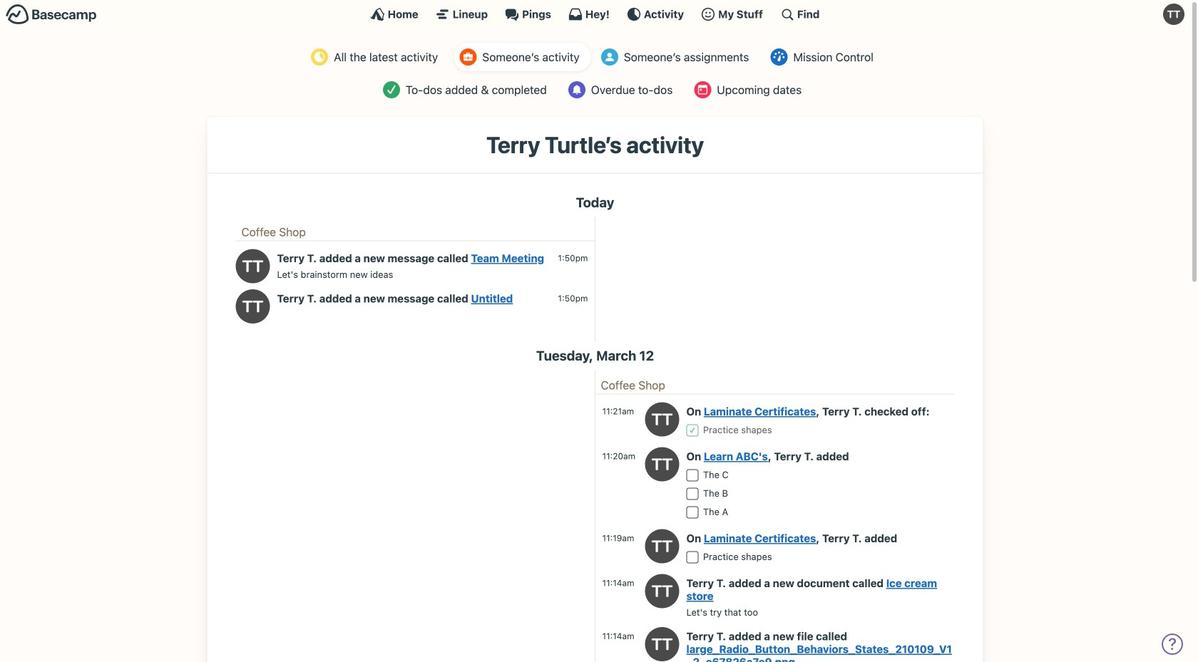 Task type: vqa. For each thing, say whether or not it's contained in the screenshot.
My Stuff on the top
no



Task type: describe. For each thing, give the bounding box(es) containing it.
terry turtle image for '11:21am' element
[[645, 403, 680, 437]]

switch accounts image
[[6, 4, 97, 26]]

reminder image
[[569, 81, 586, 98]]

terry turtle image for 2nd the '11:14am' element
[[645, 628, 680, 662]]

terry turtle image for 11:19am element
[[645, 530, 680, 564]]

2 1:50pm element from the top
[[558, 294, 588, 304]]

keyboard shortcut: ⌘ + / image
[[781, 7, 795, 21]]

event image
[[695, 81, 712, 98]]

assignment image
[[601, 49, 619, 66]]

1 11:14am element from the top
[[603, 579, 635, 589]]

activity report image
[[311, 49, 328, 66]]

person report image
[[460, 49, 477, 66]]

11:20am element
[[603, 452, 636, 462]]

terry turtle image for 11:20am element
[[645, 448, 680, 482]]



Task type: locate. For each thing, give the bounding box(es) containing it.
0 vertical spatial 1:50pm element
[[558, 253, 588, 263]]

11:21am element
[[603, 407, 634, 417]]

terry turtle image for 2nd the '11:14am' element from the bottom
[[645, 575, 680, 609]]

main element
[[0, 0, 1191, 28]]

11:19am element
[[603, 534, 635, 544]]

terry turtle image for second 1:50pm element from the top
[[236, 290, 270, 324]]

1:50pm element
[[558, 253, 588, 263], [558, 294, 588, 304]]

todo image
[[383, 81, 400, 98]]

2 11:14am element from the top
[[603, 632, 635, 642]]

terry turtle image
[[236, 249, 270, 284], [645, 448, 680, 482], [645, 530, 680, 564], [645, 575, 680, 609]]

11:14am element
[[603, 579, 635, 589], [603, 632, 635, 642]]

1 1:50pm element from the top
[[558, 253, 588, 263]]

gauge image
[[771, 49, 788, 66]]

1 vertical spatial 11:14am element
[[603, 632, 635, 642]]

0 vertical spatial 11:14am element
[[603, 579, 635, 589]]

1 vertical spatial 1:50pm element
[[558, 294, 588, 304]]

terry turtle image
[[1164, 4, 1185, 25], [236, 290, 270, 324], [645, 403, 680, 437], [645, 628, 680, 662]]



